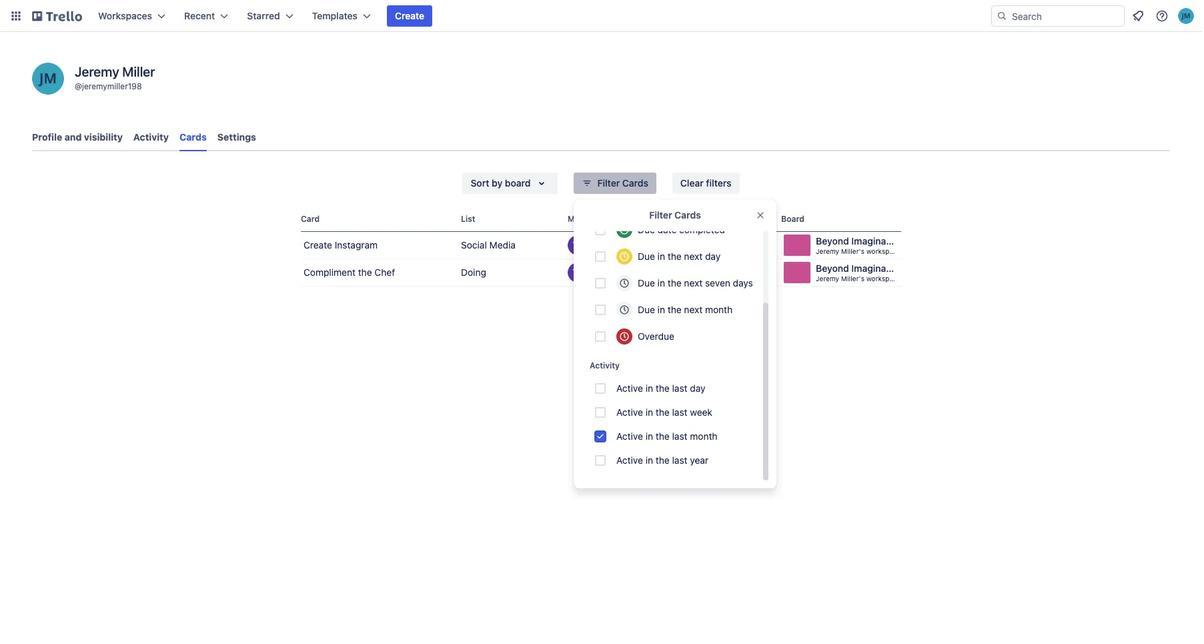 Task type: describe. For each thing, give the bounding box(es) containing it.
list
[[461, 214, 475, 224]]

recent
[[184, 10, 215, 21]]

days
[[733, 277, 753, 289]]

0 vertical spatial activity
[[133, 131, 169, 143]]

active for active in the last year
[[616, 455, 643, 466]]

overdue
[[638, 331, 674, 342]]

1 horizontal spatial filter
[[649, 209, 672, 221]]

board
[[505, 177, 531, 189]]

completed
[[679, 224, 725, 235]]

settings link
[[217, 125, 256, 149]]

1 miller's from the top
[[841, 247, 864, 255]]

1 vertical spatial jeremy
[[816, 247, 839, 255]]

2 beyond from the top
[[816, 263, 849, 274]]

sort
[[471, 177, 489, 189]]

last for year
[[672, 455, 687, 466]]

due in the next seven days
[[638, 277, 753, 289]]

1 beyond from the top
[[816, 235, 849, 247]]

filters
[[706, 177, 731, 189]]

the for active in the last year
[[656, 455, 670, 466]]

sort by board
[[471, 177, 531, 189]]

visibility
[[84, 131, 123, 143]]

workspaces button
[[90, 5, 173, 27]]

switch to… image
[[9, 9, 23, 23]]

settings
[[217, 131, 256, 143]]

sort by board button
[[463, 173, 557, 194]]

year
[[690, 455, 708, 466]]

create for create instagram
[[304, 239, 332, 251]]

starred button
[[239, 5, 301, 27]]

day for due in the next day
[[705, 251, 721, 262]]

month for due in the next month
[[705, 304, 733, 316]]

date for due date
[[699, 214, 716, 224]]

filter cards inside button
[[597, 177, 648, 189]]

workspaces
[[98, 10, 152, 21]]

due for due in the next day
[[638, 251, 655, 262]]

active in the last month
[[616, 431, 717, 442]]

31
[[734, 267, 742, 277]]

seven
[[705, 277, 730, 289]]

the for due in the next day
[[668, 251, 682, 262]]

due in the next day
[[638, 251, 721, 262]]

create for create
[[395, 10, 424, 21]]

profile and visibility link
[[32, 125, 123, 149]]

primary element
[[0, 0, 1202, 32]]

close popover image
[[755, 210, 766, 221]]

profile
[[32, 131, 62, 143]]

in for due in the next day
[[657, 251, 665, 262]]

cards link
[[179, 125, 207, 151]]

filter inside button
[[597, 177, 620, 189]]

1 workspace from the top
[[866, 247, 901, 255]]

1 beyond imagination jeremy miller's workspace from the top
[[816, 235, 903, 255]]

social
[[461, 239, 487, 251]]

active for active in the last week
[[616, 407, 643, 418]]

last for month
[[672, 431, 687, 442]]

back to home image
[[32, 5, 82, 27]]

clear filters button
[[672, 173, 739, 194]]

2 vertical spatial cards
[[674, 209, 701, 221]]

the for active in the last month
[[656, 431, 670, 442]]

dec 31
[[716, 267, 742, 277]]

starred
[[247, 10, 280, 21]]

create button
[[387, 5, 432, 27]]

due for due date completed
[[638, 224, 655, 235]]

in for active in the last week
[[646, 407, 653, 418]]

active in the last year
[[616, 455, 708, 466]]

clear filters
[[680, 177, 731, 189]]

1 imagination from the top
[[851, 235, 903, 247]]

jeremymiller198
[[82, 81, 142, 91]]

due in the next month
[[638, 304, 733, 316]]

active in the last week
[[616, 407, 712, 418]]

ruby anderson (rubyanderson7) image
[[602, 263, 622, 283]]

dec
[[716, 267, 731, 277]]

in for active in the last year
[[646, 455, 653, 466]]

2 beyond imagination jeremy miller's workspace from the top
[[816, 263, 903, 283]]

media
[[489, 239, 516, 251]]

jeremy inside jeremy miller @ jeremymiller198
[[75, 64, 119, 79]]

activity link
[[133, 125, 169, 149]]

due for due date
[[681, 214, 697, 224]]

in for active in the last month
[[646, 431, 653, 442]]



Task type: locate. For each thing, give the bounding box(es) containing it.
in for due in the next month
[[657, 304, 665, 316]]

0 horizontal spatial filter cards
[[597, 177, 648, 189]]

date up due in the next day
[[657, 224, 677, 235]]

0 notifications image
[[1130, 8, 1146, 24]]

terry turtle (terryturtle) image
[[568, 235, 588, 255]]

active down active in the last day
[[616, 407, 643, 418]]

0 vertical spatial beyond imagination jeremy miller's workspace
[[816, 235, 903, 255]]

templates button
[[304, 5, 379, 27]]

1 vertical spatial jeremy miller (jeremymiller198) image
[[585, 263, 605, 283]]

@
[[75, 81, 82, 91]]

1 vertical spatial month
[[690, 431, 717, 442]]

1 horizontal spatial activity
[[590, 361, 620, 371]]

filter
[[597, 177, 620, 189], [649, 209, 672, 221]]

1 horizontal spatial date
[[699, 214, 716, 224]]

due down clear
[[681, 214, 697, 224]]

0 horizontal spatial jeremy miller (jeremymiller198) image
[[32, 63, 64, 95]]

next for month
[[684, 304, 703, 316]]

create inside create button
[[395, 10, 424, 21]]

last left 'year' at the right bottom of page
[[672, 455, 687, 466]]

jeremy miller (jeremymiller198) image
[[1178, 8, 1194, 24], [585, 235, 605, 255]]

filter up members
[[597, 177, 620, 189]]

jeremy miller (jeremymiller198) image right open information menu icon
[[1178, 8, 1194, 24]]

month
[[705, 304, 733, 316], [690, 431, 717, 442]]

2 miller's from the top
[[841, 275, 864, 283]]

cards
[[179, 131, 207, 143], [622, 177, 648, 189], [674, 209, 701, 221]]

the up 'active in the last week'
[[656, 383, 670, 394]]

1 next from the top
[[684, 251, 703, 262]]

due down the "due date completed"
[[638, 251, 655, 262]]

compliment the chef
[[304, 267, 395, 278]]

1 horizontal spatial filter cards
[[649, 209, 701, 221]]

due for due in the next seven days
[[638, 277, 655, 289]]

next left seven
[[684, 277, 703, 289]]

0 vertical spatial next
[[684, 251, 703, 262]]

due for due in the next month
[[638, 304, 655, 316]]

by
[[492, 177, 502, 189]]

day
[[705, 251, 721, 262], [690, 383, 705, 394]]

in up overdue
[[657, 304, 665, 316]]

in down active in the last month
[[646, 455, 653, 466]]

cards right activity 'link'
[[179, 131, 207, 143]]

in up active in the last year
[[646, 431, 653, 442]]

beyond imagination jeremy miller's workspace
[[816, 235, 903, 255], [816, 263, 903, 283]]

day for active in the last day
[[690, 383, 705, 394]]

0 vertical spatial create
[[395, 10, 424, 21]]

0 vertical spatial filter
[[597, 177, 620, 189]]

chef
[[374, 267, 395, 278]]

jeremy miller (jeremymiller198) image
[[32, 63, 64, 95], [585, 263, 605, 283]]

jeremy miller (jeremymiller198) image down members
[[585, 235, 605, 255]]

0 horizontal spatial cards
[[179, 131, 207, 143]]

the up overdue
[[668, 304, 682, 316]]

0 vertical spatial jeremy miller (jeremymiller198) image
[[1178, 8, 1194, 24]]

0 vertical spatial day
[[705, 251, 721, 262]]

due date
[[681, 214, 716, 224]]

create
[[395, 10, 424, 21], [304, 239, 332, 251]]

due
[[681, 214, 697, 224], [638, 224, 655, 235], [638, 251, 655, 262], [638, 277, 655, 289], [638, 304, 655, 316]]

the for active in the last day
[[656, 383, 670, 394]]

0 horizontal spatial date
[[657, 224, 677, 235]]

in for due in the next seven days
[[657, 277, 665, 289]]

in down due in the next day
[[657, 277, 665, 289]]

the down the "due date completed"
[[668, 251, 682, 262]]

doing
[[461, 267, 486, 278]]

0 horizontal spatial jeremy miller (jeremymiller198) image
[[585, 235, 605, 255]]

terry turtle (terryturtle) image
[[568, 263, 588, 283]]

4 last from the top
[[672, 455, 687, 466]]

next for seven
[[684, 277, 703, 289]]

jeremy miller @ jeremymiller198
[[75, 64, 155, 91]]

0 vertical spatial beyond
[[816, 235, 849, 247]]

the left chef
[[358, 267, 372, 278]]

social media
[[461, 239, 516, 251]]

activity
[[133, 131, 169, 143], [590, 361, 620, 371]]

last left week
[[672, 407, 687, 418]]

1 horizontal spatial create
[[395, 10, 424, 21]]

1 vertical spatial workspace
[[866, 275, 901, 283]]

date for due date completed
[[657, 224, 677, 235]]

3 last from the top
[[672, 431, 687, 442]]

the for active in the last week
[[656, 407, 670, 418]]

last for week
[[672, 407, 687, 418]]

1 vertical spatial cards
[[622, 177, 648, 189]]

create instagram link
[[301, 232, 456, 259]]

date
[[699, 214, 716, 224], [657, 224, 677, 235]]

0 vertical spatial month
[[705, 304, 733, 316]]

filter cards up the "due date completed"
[[649, 209, 701, 221]]

templates
[[312, 10, 358, 21]]

date down clear filters button
[[699, 214, 716, 224]]

cards inside button
[[622, 177, 648, 189]]

0 vertical spatial jeremy miller (jeremymiller198) image
[[32, 63, 64, 95]]

next
[[684, 251, 703, 262], [684, 277, 703, 289], [684, 304, 703, 316]]

1 vertical spatial filter cards
[[649, 209, 701, 221]]

2 last from the top
[[672, 407, 687, 418]]

1 vertical spatial create
[[304, 239, 332, 251]]

compliment the chef link
[[301, 259, 456, 286]]

open information menu image
[[1155, 9, 1169, 23]]

0 horizontal spatial filter
[[597, 177, 620, 189]]

4 active from the top
[[616, 455, 643, 466]]

2 vertical spatial jeremy
[[816, 275, 839, 283]]

1 horizontal spatial cards
[[622, 177, 648, 189]]

day up week
[[690, 383, 705, 394]]

active
[[616, 383, 643, 394], [616, 407, 643, 418], [616, 431, 643, 442], [616, 455, 643, 466]]

in up 'active in the last week'
[[646, 383, 653, 394]]

0 horizontal spatial activity
[[133, 131, 169, 143]]

1 vertical spatial beyond
[[816, 263, 849, 274]]

the for due in the next month
[[668, 304, 682, 316]]

the
[[668, 251, 682, 262], [358, 267, 372, 278], [668, 277, 682, 289], [668, 304, 682, 316], [656, 383, 670, 394], [656, 407, 670, 418], [656, 431, 670, 442], [656, 455, 670, 466]]

1 vertical spatial filter
[[649, 209, 672, 221]]

in
[[657, 251, 665, 262], [657, 277, 665, 289], [657, 304, 665, 316], [646, 383, 653, 394], [646, 407, 653, 418], [646, 431, 653, 442], [646, 455, 653, 466]]

the down active in the last month
[[656, 455, 670, 466]]

day up dec on the top right
[[705, 251, 721, 262]]

1 vertical spatial miller's
[[841, 275, 864, 283]]

workspace
[[866, 247, 901, 255], [866, 275, 901, 283]]

0 vertical spatial cards
[[179, 131, 207, 143]]

last down 'active in the last week'
[[672, 431, 687, 442]]

jeremy miller (jeremymiller198) image left @
[[32, 63, 64, 95]]

month down seven
[[705, 304, 733, 316]]

1 vertical spatial day
[[690, 383, 705, 394]]

1 vertical spatial jeremy miller (jeremymiller198) image
[[585, 235, 605, 255]]

in for active in the last day
[[646, 383, 653, 394]]

profile and visibility
[[32, 131, 123, 143]]

3 active from the top
[[616, 431, 643, 442]]

0 vertical spatial filter cards
[[597, 177, 648, 189]]

0 vertical spatial workspace
[[866, 247, 901, 255]]

in down the "due date completed"
[[657, 251, 665, 262]]

2 vertical spatial next
[[684, 304, 703, 316]]

card
[[301, 214, 320, 224]]

2 imagination from the top
[[851, 263, 903, 274]]

active for active in the last day
[[616, 383, 643, 394]]

1 vertical spatial activity
[[590, 361, 620, 371]]

next for day
[[684, 251, 703, 262]]

due right 'ruby anderson (rubyanderson7)' 'icon'
[[638, 277, 655, 289]]

activity up active in the last day
[[590, 361, 620, 371]]

active down active in the last month
[[616, 455, 643, 466]]

2 active from the top
[[616, 407, 643, 418]]

the down due in the next day
[[668, 277, 682, 289]]

the down active in the last day
[[656, 407, 670, 418]]

create inside create instagram link
[[304, 239, 332, 251]]

1 horizontal spatial jeremy miller (jeremymiller198) image
[[585, 263, 605, 283]]

0 vertical spatial jeremy
[[75, 64, 119, 79]]

1 vertical spatial imagination
[[851, 263, 903, 274]]

active up active in the last year
[[616, 431, 643, 442]]

clear
[[680, 177, 704, 189]]

2 next from the top
[[684, 277, 703, 289]]

1 last from the top
[[672, 383, 687, 394]]

2 horizontal spatial cards
[[674, 209, 701, 221]]

filter cards button
[[573, 173, 656, 194]]

jeremy
[[75, 64, 119, 79], [816, 247, 839, 255], [816, 275, 839, 283]]

active for active in the last month
[[616, 431, 643, 442]]

filter cards up members
[[597, 177, 648, 189]]

cards left clear
[[622, 177, 648, 189]]

1 vertical spatial beyond imagination jeremy miller's workspace
[[816, 263, 903, 283]]

miller
[[122, 64, 155, 79]]

last for day
[[672, 383, 687, 394]]

next down due in the next seven days
[[684, 304, 703, 316]]

the for due in the next seven days
[[668, 277, 682, 289]]

create instagram
[[304, 239, 378, 251]]

last up 'active in the last week'
[[672, 383, 687, 394]]

beyond
[[816, 235, 849, 247], [816, 263, 849, 274]]

imagination
[[851, 235, 903, 247], [851, 263, 903, 274]]

0 horizontal spatial create
[[304, 239, 332, 251]]

filter up the "due date completed"
[[649, 209, 672, 221]]

members
[[568, 214, 604, 224]]

due date completed
[[638, 224, 725, 235]]

compliment
[[304, 267, 356, 278]]

search image
[[997, 11, 1007, 21]]

the up active in the last year
[[656, 431, 670, 442]]

in down active in the last day
[[646, 407, 653, 418]]

0 vertical spatial miller's
[[841, 247, 864, 255]]

1 vertical spatial next
[[684, 277, 703, 289]]

1 active from the top
[[616, 383, 643, 394]]

due up overdue
[[638, 304, 655, 316]]

due up due in the next day
[[638, 224, 655, 235]]

activity left cards 'link'
[[133, 131, 169, 143]]

filter cards
[[597, 177, 648, 189], [649, 209, 701, 221]]

and
[[65, 131, 82, 143]]

month down week
[[690, 431, 717, 442]]

0 vertical spatial imagination
[[851, 235, 903, 247]]

instagram
[[335, 239, 378, 251]]

recent button
[[176, 5, 236, 27]]

active up 'active in the last week'
[[616, 383, 643, 394]]

active in the last day
[[616, 383, 705, 394]]

jeremy miller (jeremymiller198) image down terry turtle (terryturtle) icon
[[585, 263, 605, 283]]

miller's
[[841, 247, 864, 255], [841, 275, 864, 283]]

cards up the "due date completed"
[[674, 209, 701, 221]]

board
[[781, 214, 804, 224]]

next up due in the next seven days
[[684, 251, 703, 262]]

month for active in the last month
[[690, 431, 717, 442]]

last
[[672, 383, 687, 394], [672, 407, 687, 418], [672, 431, 687, 442], [672, 455, 687, 466]]

1 horizontal spatial jeremy miller (jeremymiller198) image
[[1178, 8, 1194, 24]]

week
[[690, 407, 712, 418]]

Search field
[[1007, 6, 1124, 26]]

2 workspace from the top
[[866, 275, 901, 283]]

3 next from the top
[[684, 304, 703, 316]]



Task type: vqa. For each thing, say whether or not it's contained in the screenshot.
label…
no



